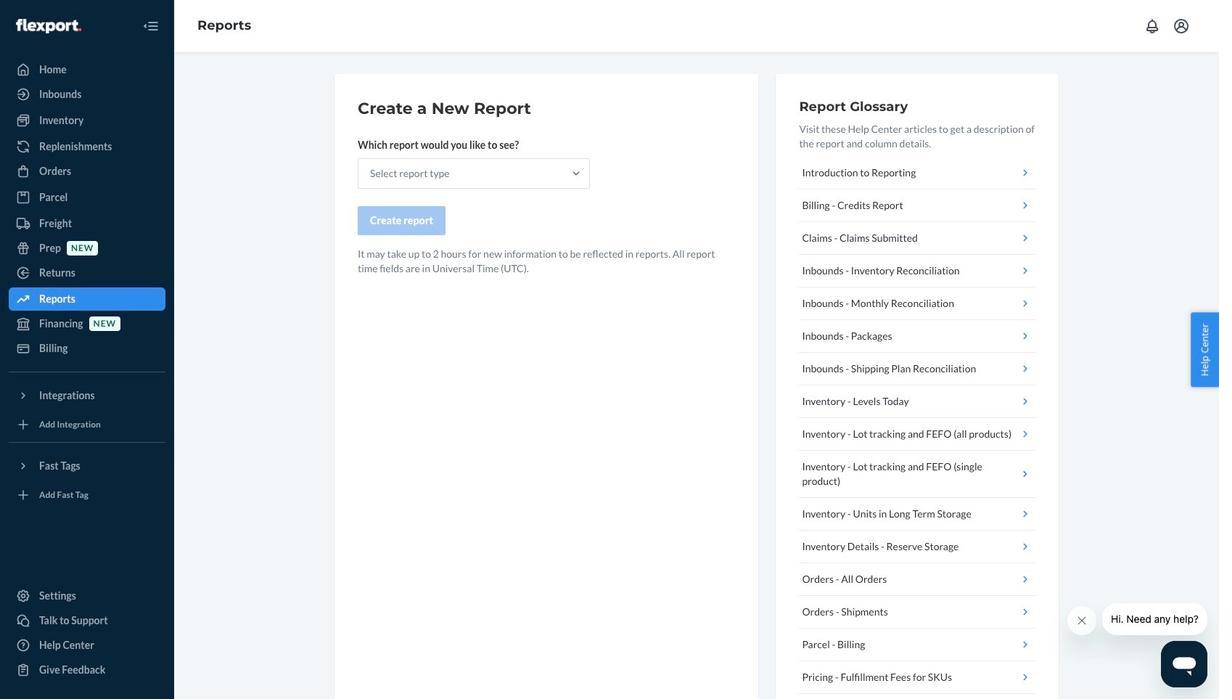 Task type: vqa. For each thing, say whether or not it's contained in the screenshot.
1 Day (Non Fast Tag)
no



Task type: locate. For each thing, give the bounding box(es) containing it.
close navigation image
[[142, 17, 160, 35]]

open account menu image
[[1174, 17, 1191, 35]]



Task type: describe. For each thing, give the bounding box(es) containing it.
flexport logo image
[[16, 19, 81, 33]]

open notifications image
[[1144, 17, 1162, 35]]



